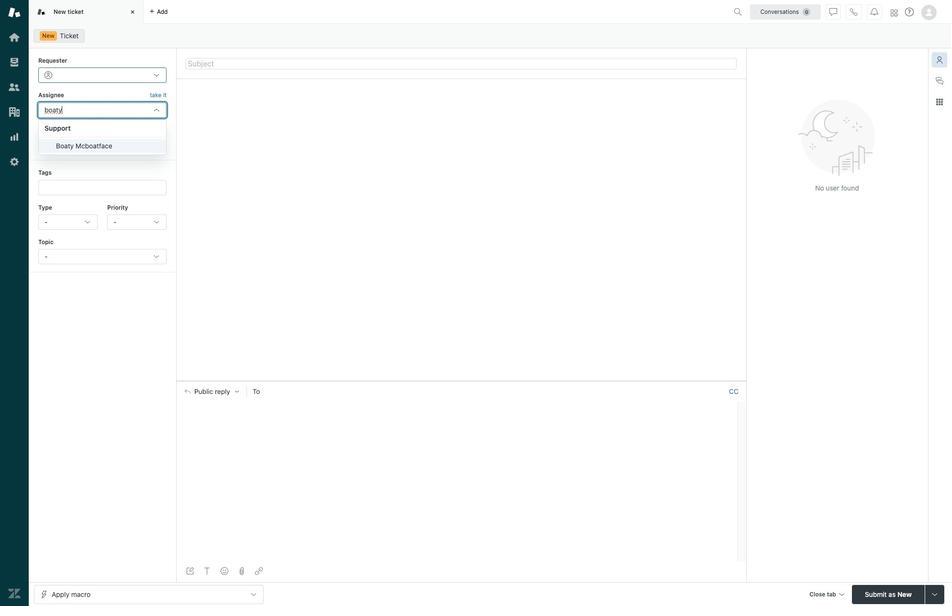 Task type: locate. For each thing, give the bounding box(es) containing it.
tab
[[29, 0, 144, 24]]

zendesk products image
[[891, 9, 898, 16]]

button displays agent's chat status as invisible. image
[[830, 8, 837, 16]]

list box
[[38, 119, 167, 155]]

format text image
[[203, 567, 211, 575]]

insert emojis image
[[221, 567, 228, 575]]

get help image
[[905, 8, 914, 16]]

zendesk support image
[[8, 6, 21, 19]]

customer context image
[[936, 56, 944, 64]]

apps image
[[936, 98, 944, 106]]

add link (cmd k) image
[[255, 567, 263, 575]]

Subject field
[[186, 58, 737, 69]]

get started image
[[8, 31, 21, 44]]

add attachment image
[[238, 567, 246, 575]]

None field
[[45, 106, 149, 114], [45, 183, 158, 192], [45, 106, 149, 114], [45, 183, 158, 192]]



Task type: vqa. For each thing, say whether or not it's contained in the screenshot.
list box
yes



Task type: describe. For each thing, give the bounding box(es) containing it.
close image
[[128, 7, 137, 17]]

main element
[[0, 0, 29, 606]]

secondary element
[[29, 26, 951, 45]]

admin image
[[8, 156, 21, 168]]

organizations image
[[8, 106, 21, 118]]

zendesk image
[[8, 587, 21, 600]]

reporting image
[[8, 131, 21, 143]]

tabs tab list
[[29, 0, 730, 24]]

draft mode image
[[186, 567, 194, 575]]

notifications image
[[871, 8, 878, 16]]

views image
[[8, 56, 21, 68]]

minimize composer image
[[457, 377, 465, 385]]

customers image
[[8, 81, 21, 93]]



